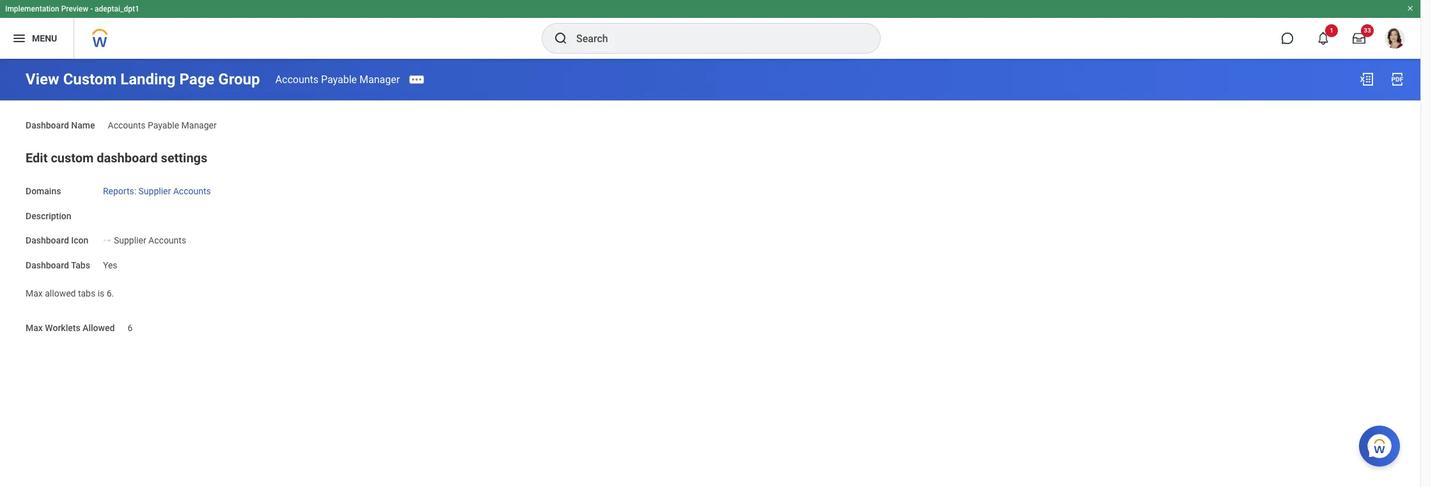 Task type: vqa. For each thing, say whether or not it's contained in the screenshot.
the bottom the Max
yes



Task type: locate. For each thing, give the bounding box(es) containing it.
6.
[[107, 288, 114, 299]]

domains
[[26, 186, 61, 196]]

6
[[128, 323, 133, 333]]

max for max allowed tabs is 6.
[[26, 288, 43, 299]]

manager for accounts payable manager link
[[359, 73, 400, 85]]

0 vertical spatial manager
[[359, 73, 400, 85]]

dashboard down dashboard icon at the left
[[26, 260, 69, 271]]

supplier accounts element
[[114, 233, 186, 246]]

manager inside dashboard name element
[[181, 120, 217, 130]]

accounts right group
[[275, 73, 318, 85]]

accounts down the settings
[[173, 186, 211, 196]]

-
[[90, 4, 93, 13]]

inbox large image
[[1353, 32, 1365, 45]]

0 horizontal spatial accounts payable manager
[[108, 120, 217, 130]]

notifications large image
[[1317, 32, 1330, 45]]

0 vertical spatial accounts payable manager
[[275, 73, 400, 85]]

1 horizontal spatial manager
[[359, 73, 400, 85]]

max left allowed
[[26, 288, 43, 299]]

view
[[26, 70, 59, 88]]

profile logan mcneil image
[[1385, 28, 1405, 51]]

view printable version (pdf) image
[[1390, 72, 1405, 87]]

dashboard
[[26, 120, 69, 130], [26, 236, 69, 246], [26, 260, 69, 271]]

1 max from the top
[[26, 288, 43, 299]]

1 vertical spatial payable
[[148, 120, 179, 130]]

0 horizontal spatial payable
[[148, 120, 179, 130]]

manager
[[359, 73, 400, 85], [181, 120, 217, 130]]

max
[[26, 288, 43, 299], [26, 323, 43, 333]]

export to excel image
[[1359, 72, 1374, 87]]

dashboard tabs element
[[103, 253, 117, 272]]

1 vertical spatial dashboard
[[26, 236, 69, 246]]

supplier accounts
[[114, 236, 186, 246]]

menu button
[[0, 18, 74, 59]]

dashboard name
[[26, 120, 95, 130]]

dashboard up 'edit'
[[26, 120, 69, 130]]

dashboard
[[97, 150, 158, 165]]

view custom landing page group
[[26, 70, 260, 88]]

accounts payable manager
[[275, 73, 400, 85], [108, 120, 217, 130]]

allowed
[[83, 323, 115, 333]]

1 horizontal spatial payable
[[321, 73, 357, 85]]

dashboard for dashboard name
[[26, 120, 69, 130]]

accounts down reports: supplier accounts
[[148, 236, 186, 246]]

33
[[1364, 27, 1371, 34]]

payable inside dashboard name element
[[148, 120, 179, 130]]

accounts payable manager for accounts payable manager link
[[275, 73, 400, 85]]

max worklets allowed
[[26, 323, 115, 333]]

2 max from the top
[[26, 323, 43, 333]]

0 vertical spatial supplier
[[138, 186, 171, 196]]

accounts
[[275, 73, 318, 85], [108, 120, 146, 130], [173, 186, 211, 196], [148, 236, 186, 246]]

dashboard down description
[[26, 236, 69, 246]]

dashboard name element
[[108, 113, 217, 132]]

tabs
[[78, 288, 95, 299]]

dashboard for dashboard icon
[[26, 236, 69, 246]]

1 vertical spatial accounts payable manager
[[108, 120, 217, 130]]

max allowed tabs is 6.
[[26, 288, 114, 299]]

reports: supplier accounts
[[103, 186, 211, 196]]

yes
[[103, 260, 117, 271]]

supplier right the reports:
[[138, 186, 171, 196]]

landing
[[120, 70, 176, 88]]

tabs
[[71, 260, 90, 271]]

payable
[[321, 73, 357, 85], [148, 120, 179, 130]]

dashboard for dashboard tabs
[[26, 260, 69, 271]]

custom
[[51, 150, 94, 165]]

reports:
[[103, 186, 136, 196]]

edit custom dashboard settings button
[[26, 150, 207, 165]]

view custom landing page group main content
[[0, 59, 1420, 346]]

1 dashboard from the top
[[26, 120, 69, 130]]

supplier right dashboard icon
[[114, 236, 146, 246]]

adeptai_dpt1
[[95, 4, 139, 13]]

0 vertical spatial dashboard
[[26, 120, 69, 130]]

1 vertical spatial supplier
[[114, 236, 146, 246]]

preview
[[61, 4, 88, 13]]

2 dashboard from the top
[[26, 236, 69, 246]]

0 vertical spatial max
[[26, 288, 43, 299]]

icon
[[71, 236, 88, 246]]

0 vertical spatial payable
[[321, 73, 357, 85]]

dashboard icon image
[[103, 236, 111, 246]]

2 vertical spatial dashboard
[[26, 260, 69, 271]]

1 horizontal spatial accounts payable manager
[[275, 73, 400, 85]]

payable for dashboard name element
[[148, 120, 179, 130]]

reports: supplier accounts link
[[103, 183, 211, 196]]

description
[[26, 211, 71, 221]]

dashboard icon
[[26, 236, 88, 246]]

1 vertical spatial manager
[[181, 120, 217, 130]]

1 vertical spatial max
[[26, 323, 43, 333]]

is
[[98, 288, 104, 299]]

0 horizontal spatial manager
[[181, 120, 217, 130]]

3 dashboard from the top
[[26, 260, 69, 271]]

supplier
[[138, 186, 171, 196], [114, 236, 146, 246]]

max left worklets
[[26, 323, 43, 333]]

accounts up dashboard
[[108, 120, 146, 130]]



Task type: describe. For each thing, give the bounding box(es) containing it.
group
[[218, 70, 260, 88]]

1 button
[[1309, 24, 1338, 52]]

dashboard tabs
[[26, 260, 90, 271]]

payable for accounts payable manager link
[[321, 73, 357, 85]]

custom
[[63, 70, 117, 88]]

accounts inside dashboard name element
[[108, 120, 146, 130]]

name
[[71, 120, 95, 130]]

implementation preview -   adeptai_dpt1
[[5, 4, 139, 13]]

accounts payable manager link
[[275, 73, 400, 85]]

menu banner
[[0, 0, 1420, 59]]

worklets
[[45, 323, 80, 333]]

max worklets allowed element
[[128, 315, 133, 334]]

Search Workday  search field
[[576, 24, 854, 52]]

justify image
[[12, 31, 27, 46]]

max for max worklets allowed
[[26, 323, 43, 333]]

accounts payable manager for dashboard name element
[[108, 120, 217, 130]]

manager for dashboard name element
[[181, 120, 217, 130]]

allowed
[[45, 288, 76, 299]]

supplier inside supplier accounts element
[[114, 236, 146, 246]]

1
[[1330, 27, 1333, 34]]

33 button
[[1345, 24, 1374, 52]]

settings
[[161, 150, 207, 165]]

page
[[179, 70, 215, 88]]

search image
[[553, 31, 569, 46]]

menu
[[32, 33, 57, 43]]

close environment banner image
[[1406, 4, 1414, 12]]

edit custom dashboard settings group
[[26, 148, 1395, 335]]

edit
[[26, 150, 48, 165]]

edit custom dashboard settings
[[26, 150, 207, 165]]

implementation
[[5, 4, 59, 13]]

supplier inside reports: supplier accounts link
[[138, 186, 171, 196]]



